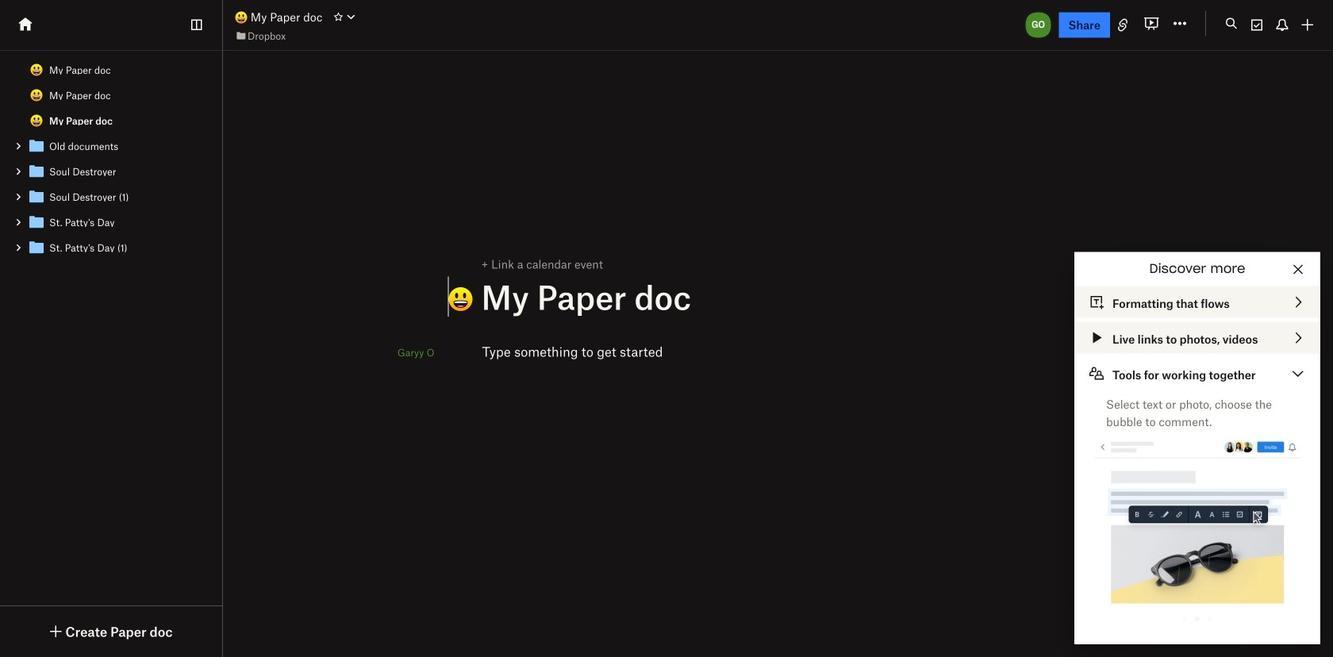 Task type: describe. For each thing, give the bounding box(es) containing it.
1 expand folder image from the top
[[13, 141, 24, 152]]

3 expand folder image from the top
[[13, 191, 24, 202]]

0 horizontal spatial grinning face with big eyes image
[[30, 64, 43, 76]]

5 expand folder image from the top
[[13, 242, 24, 253]]

template content image for 2nd expand folder image from the bottom of the / contents list
[[27, 213, 46, 232]]

0 vertical spatial grinning face with big eyes image
[[235, 11, 248, 24]]

2 grinning face with big eyes image from the top
[[30, 114, 43, 127]]



Task type: vqa. For each thing, say whether or not it's contained in the screenshot.
grinning face with big eyes image
yes



Task type: locate. For each thing, give the bounding box(es) containing it.
3 template content image from the top
[[27, 213, 46, 232]]

template content image
[[27, 187, 46, 206], [27, 238, 46, 257]]

1 template content image from the top
[[27, 187, 46, 206]]

template content image for 5th expand folder image from the bottom of the / contents list
[[27, 137, 46, 156]]

template content image
[[27, 137, 46, 156], [27, 162, 46, 181], [27, 213, 46, 232]]

/ contents list
[[0, 57, 222, 260]]

1 template content image from the top
[[27, 137, 46, 156]]

4 expand folder image from the top
[[13, 217, 24, 228]]

1 vertical spatial grinning face with big eyes image
[[30, 64, 43, 76]]

1 grinning face with big eyes image from the top
[[30, 89, 43, 102]]

template content image for fourth expand folder image from the bottom of the / contents list
[[27, 162, 46, 181]]

0 vertical spatial grinning face with big eyes image
[[30, 89, 43, 102]]

1 horizontal spatial grinning face with big eyes image
[[235, 11, 248, 24]]

0 vertical spatial template content image
[[27, 187, 46, 206]]

2 template content image from the top
[[27, 162, 46, 181]]

1 vertical spatial grinning face with big eyes image
[[30, 114, 43, 127]]

grinning face with big eyes image
[[30, 89, 43, 102], [30, 114, 43, 127]]

0 vertical spatial template content image
[[27, 137, 46, 156]]

expand folder image
[[13, 141, 24, 152], [13, 166, 24, 177], [13, 191, 24, 202], [13, 217, 24, 228], [13, 242, 24, 253]]

template content image for 5th expand folder image from the top
[[27, 238, 46, 257]]

2 vertical spatial template content image
[[27, 213, 46, 232]]

template content image for third expand folder image from the bottom
[[27, 187, 46, 206]]

heading
[[448, 277, 1074, 317]]

1 vertical spatial template content image
[[27, 238, 46, 257]]

2 template content image from the top
[[27, 238, 46, 257]]

2 expand folder image from the top
[[13, 166, 24, 177]]

grinning face with big eyes image
[[235, 11, 248, 24], [30, 64, 43, 76]]

1 vertical spatial template content image
[[27, 162, 46, 181]]



